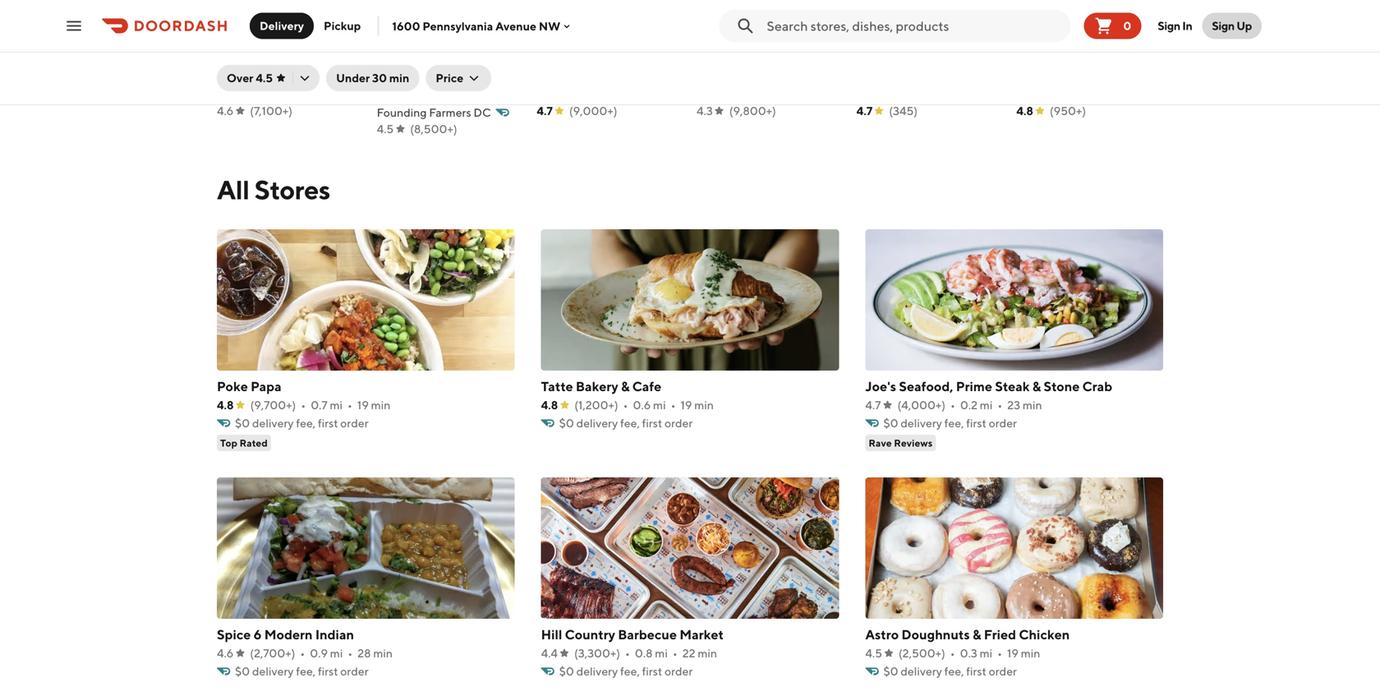 Task type: describe. For each thing, give the bounding box(es) containing it.
2 horizontal spatial &
[[1033, 378, 1042, 394]]

astro
[[866, 627, 899, 642]]

dc
[[474, 106, 491, 119]]

4.5 inside over 4.5 button
[[256, 71, 273, 85]]

$0 for joe's
[[884, 416, 899, 430]]

joe's seafood, prime steak & stone crab
[[866, 378, 1113, 394]]

• 0.6 mi • 19 min
[[624, 398, 714, 412]]

first for bakery
[[642, 416, 663, 430]]

1600
[[392, 19, 420, 33]]

cedar
[[423, 46, 461, 62]]

• left 22 at the bottom of the page
[[673, 646, 678, 660]]

$0 for spice
[[235, 664, 250, 678]]

22
[[683, 646, 696, 660]]

order for astro doughnuts & fried chicken
[[989, 664, 1017, 678]]

delivery
[[260, 19, 304, 32]]

mi for doughnuts
[[980, 646, 993, 660]]

delivery for bakery
[[577, 416, 618, 430]]

• left 0.3
[[951, 646, 956, 660]]

23
[[1008, 398, 1021, 412]]

order for poke papa
[[341, 416, 369, 430]]

• left 0.7
[[301, 398, 306, 412]]

1 horizontal spatial salmon
[[1017, 46, 1063, 62]]

$0 for tatte
[[559, 416, 574, 430]]

& for cafe
[[621, 378, 630, 394]]

rave
[[869, 437, 892, 449]]

min for joe's seafood, prime steak & stone crab
[[1023, 398, 1043, 412]]

30
[[372, 71, 387, 85]]

• right 0.6
[[671, 398, 676, 412]]

4.8 for poke papa
[[217, 398, 234, 412]]

Store search: begin typing to search for stores available on DoorDash text field
[[767, 17, 1065, 35]]

$0 for poke
[[235, 416, 250, 430]]

4.4
[[541, 646, 558, 660]]

cakes
[[730, 46, 767, 62]]

4.3
[[697, 104, 713, 118]]

4.7 down joe's
[[866, 398, 881, 412]]

2 horizontal spatial 4.8
[[1017, 104, 1034, 118]]

top
[[220, 437, 238, 449]]

19 for poke papa
[[357, 398, 369, 412]]

(2,700+)
[[250, 646, 295, 660]]

italian
[[246, 88, 278, 101]]

1600 pennsylvania avenue nw
[[392, 19, 561, 33]]

first for country
[[642, 664, 663, 678]]

a
[[1065, 46, 1072, 62]]

tatte bakery & cafe
[[541, 378, 662, 394]]

& for fried
[[973, 627, 982, 642]]

$29.00
[[217, 65, 256, 78]]

mi for bakery
[[653, 398, 666, 412]]

fee, for country
[[621, 664, 640, 678]]

sign for sign in
[[1158, 19, 1181, 32]]

4.5 for (2,500+)
[[866, 646, 883, 660]]

4.6 for (7,100+)
[[217, 104, 234, 118]]

over 4.5 button
[[217, 65, 320, 91]]

delivery for 6
[[252, 664, 294, 678]]

fee, for papa
[[296, 416, 316, 430]]

bakery
[[576, 378, 619, 394]]

in
[[1183, 19, 1193, 32]]

0.9
[[310, 646, 328, 660]]

prime
[[956, 378, 993, 394]]

farmers
[[429, 106, 471, 119]]

• left 0.9
[[300, 646, 305, 660]]

avenue
[[496, 19, 537, 33]]

steak frites
[[537, 46, 610, 62]]

• 0.3 mi • 19 min
[[951, 646, 1041, 660]]

first for 6
[[318, 664, 338, 678]]

bengall fish curry
[[857, 46, 969, 62]]

king
[[253, 46, 282, 62]]

0.3
[[960, 646, 978, 660]]

min for tatte bakery & cafe
[[695, 398, 714, 412]]

spicy
[[217, 46, 250, 62]]

stone
[[1044, 378, 1080, 394]]

stores
[[255, 174, 330, 205]]

1 horizontal spatial crab
[[697, 46, 727, 62]]

modern
[[264, 627, 313, 642]]

2 horizontal spatial crab
[[1083, 378, 1113, 394]]

4.7 for bengall fish curry
[[857, 104, 873, 118]]

pennsylvania
[[423, 19, 493, 33]]

$29.99
[[377, 83, 414, 96]]

1600 pennsylvania avenue nw button
[[392, 19, 574, 33]]

mi for seafood,
[[980, 398, 993, 412]]

sign in link
[[1148, 9, 1203, 42]]

• left 0.2
[[951, 398, 956, 412]]

min for poke papa
[[371, 398, 391, 412]]

nw
[[539, 19, 561, 33]]

$0 for hill
[[559, 664, 574, 678]]

$0 delivery fee, first order for 6
[[235, 664, 369, 678]]

papa
[[251, 378, 282, 394]]

rpm italian
[[217, 88, 278, 101]]

under 30 min button
[[326, 65, 419, 91]]

cafe
[[633, 378, 662, 394]]

price button
[[426, 65, 492, 91]]

under
[[336, 71, 370, 85]]

• down fried
[[998, 646, 1003, 660]]

over
[[227, 71, 254, 85]]

delivery button
[[250, 13, 314, 39]]

4.8 for tatte bakery & cafe
[[541, 398, 558, 412]]

bengall
[[857, 46, 904, 62]]

mi for country
[[655, 646, 668, 660]]

(7,100+)
[[250, 104, 293, 118]]

top rated
[[220, 437, 268, 449]]

all
[[217, 174, 250, 205]]

spice
[[217, 627, 251, 642]]

min for astro doughnuts & fried chicken
[[1021, 646, 1041, 660]]

poke
[[217, 378, 248, 394]]



Task type: locate. For each thing, give the bounding box(es) containing it.
1 horizontal spatial sign
[[1213, 19, 1235, 32]]

barbecue
[[618, 627, 677, 642]]

0.6
[[633, 398, 651, 412]]

salmon up $29.99
[[377, 65, 423, 80]]

&
[[621, 378, 630, 394], [1033, 378, 1042, 394], [973, 627, 982, 642]]

delivery
[[252, 416, 294, 430], [577, 416, 618, 430], [901, 416, 943, 430], [252, 664, 294, 678], [577, 664, 618, 678], [901, 664, 943, 678]]

steak up the 23
[[996, 378, 1030, 394]]

0 horizontal spatial salmon
[[377, 65, 423, 80]]

order for hill country barbecue market
[[665, 664, 693, 678]]

order for joe's seafood, prime steak & stone crab
[[989, 416, 1017, 430]]

1 vertical spatial steak
[[996, 378, 1030, 394]]

$0 delivery fee, first order down 0.2
[[884, 416, 1017, 430]]

4 add from the left
[[1128, 15, 1151, 29]]

founding farmers dc
[[377, 106, 491, 119]]

delivery down (4,000+)
[[901, 416, 943, 430]]

1 horizontal spatial 19
[[681, 398, 692, 412]]

min right the 30
[[389, 71, 410, 85]]

mi right 0.8
[[655, 646, 668, 660]]

6
[[254, 627, 262, 642]]

19 right 0.7
[[357, 398, 369, 412]]

min right 0.7
[[371, 398, 391, 412]]

first for seafood,
[[967, 416, 987, 430]]

• right 0.7
[[348, 398, 353, 412]]

fee, for bakery
[[621, 416, 640, 430]]

seafood,
[[899, 378, 954, 394]]

sign in
[[1158, 19, 1193, 32]]

delivery down "(2,700+)"
[[252, 664, 294, 678]]

order for spice 6 modern indian
[[341, 664, 369, 678]]

all stores
[[217, 174, 330, 205]]

0.8
[[635, 646, 653, 660]]

(8,500+)
[[410, 122, 457, 136]]

la
[[1075, 46, 1086, 62]]

salmon left a
[[1017, 46, 1063, 62]]

4.5 up italian
[[256, 71, 273, 85]]

frites
[[574, 46, 610, 62]]

first down 0.9
[[318, 664, 338, 678]]

(2,500+)
[[899, 646, 946, 660]]

3 add from the left
[[808, 15, 831, 29]]

fee, down 0.8
[[621, 664, 640, 678]]

$0 delivery fee, first order down 0.3
[[884, 664, 1017, 678]]

0 button
[[1084, 13, 1142, 39]]

0 horizontal spatial crab
[[284, 46, 314, 62]]

2 4.6 from the top
[[217, 646, 234, 660]]

4.6 down spice
[[217, 646, 234, 660]]

sign left up
[[1213, 19, 1235, 32]]

country
[[565, 627, 616, 642]]

• left 0.6
[[624, 398, 628, 412]]

19 for astro doughnuts & fried chicken
[[1008, 646, 1019, 660]]

first down 0.8
[[642, 664, 663, 678]]

fee, down 0.7
[[296, 416, 316, 430]]

first down 0.2
[[967, 416, 987, 430]]

0 horizontal spatial steak
[[537, 46, 572, 62]]

open menu image
[[64, 16, 84, 36]]

1 vertical spatial 4.6
[[217, 646, 234, 660]]

min for spice 6 modern indian
[[373, 646, 393, 660]]

(345)
[[889, 104, 918, 118]]

chicken
[[1019, 627, 1070, 642]]

founding
[[377, 106, 427, 119]]

$0 delivery fee, first order for seafood,
[[884, 416, 1017, 430]]

delivery for country
[[577, 664, 618, 678]]

1 horizontal spatial 4.8
[[541, 398, 558, 412]]

first down 0.3
[[967, 664, 987, 678]]

$0 delivery fee, first order down 0.7
[[235, 416, 369, 430]]

$0 delivery fee, first order for papa
[[235, 416, 369, 430]]

mi right 0.3
[[980, 646, 993, 660]]

steak down nw
[[537, 46, 572, 62]]

4.7 left (9,000+)
[[537, 104, 553, 118]]

(3,300+)
[[574, 646, 621, 660]]

0 vertical spatial salmon
[[1017, 46, 1063, 62]]

4.7 for steak frites
[[537, 104, 553, 118]]

2 vertical spatial 4.5
[[866, 646, 883, 660]]

first down 0.6
[[642, 416, 663, 430]]

delivery for papa
[[252, 416, 294, 430]]

• 0.2 mi • 23 min
[[951, 398, 1043, 412]]

mi right 0.9
[[330, 646, 343, 660]]

4.6 down rpm
[[217, 104, 234, 118]]

1 add from the left
[[328, 15, 351, 29]]

• 0.9 mi • 28 min
[[300, 646, 393, 660]]

0 horizontal spatial 19
[[357, 398, 369, 412]]

order for tatte bakery & cafe
[[665, 416, 693, 430]]

$0 delivery fee, first order down 0.8
[[559, 664, 693, 678]]

$0 delivery fee, first order for bakery
[[559, 416, 693, 430]]

• left the 23
[[998, 398, 1003, 412]]

$0 for astro
[[884, 664, 899, 678]]

28
[[358, 646, 371, 660]]

2 horizontal spatial 19
[[1008, 646, 1019, 660]]

fried
[[984, 627, 1017, 642]]

fee,
[[296, 416, 316, 430], [621, 416, 640, 430], [945, 416, 964, 430], [296, 664, 316, 678], [621, 664, 640, 678], [945, 664, 964, 678]]

4.5 down founding
[[377, 122, 394, 136]]

first for papa
[[318, 416, 338, 430]]

1 vertical spatial salmon
[[377, 65, 423, 80]]

add for founding farmers dc
[[488, 15, 511, 29]]

mi
[[330, 398, 343, 412], [653, 398, 666, 412], [980, 398, 993, 412], [330, 646, 343, 660], [655, 646, 668, 660], [980, 646, 993, 660]]

fee, for 6
[[296, 664, 316, 678]]

• left 0.8
[[625, 646, 630, 660]]

add for rpm italian
[[328, 15, 351, 29]]

19 down fried
[[1008, 646, 1019, 660]]

• 0.7 mi • 19 min
[[301, 398, 391, 412]]

first for doughnuts
[[967, 664, 987, 678]]

crab left cakes
[[697, 46, 727, 62]]

0 horizontal spatial 4.5
[[256, 71, 273, 85]]

& left stone
[[1033, 378, 1042, 394]]

steak
[[537, 46, 572, 62], [996, 378, 1030, 394]]

sign up
[[1213, 19, 1253, 32]]

doughnuts
[[902, 627, 970, 642]]

min inside button
[[389, 71, 410, 85]]

mi for papa
[[330, 398, 343, 412]]

pickup
[[324, 19, 361, 32]]

astro doughnuts & fried chicken
[[866, 627, 1070, 642]]

order
[[341, 416, 369, 430], [665, 416, 693, 430], [989, 416, 1017, 430], [341, 664, 369, 678], [665, 664, 693, 678], [989, 664, 1017, 678]]

0 horizontal spatial sign
[[1158, 19, 1181, 32]]

crema
[[1088, 46, 1129, 62]]

rave reviews
[[869, 437, 933, 449]]

pickup button
[[314, 13, 371, 39]]

glazed
[[377, 46, 420, 62]]

$0 down astro
[[884, 664, 899, 678]]

crab cakes
[[697, 46, 767, 62]]

$0 delivery fee, first order down 0.9
[[235, 664, 369, 678]]

price
[[436, 71, 464, 85]]

min down chicken
[[1021, 646, 1041, 660]]

2 horizontal spatial 4.5
[[866, 646, 883, 660]]

$0 down spice
[[235, 664, 250, 678]]

fee, for seafood,
[[945, 416, 964, 430]]

• left 28
[[348, 646, 353, 660]]

0 vertical spatial 4.5
[[256, 71, 273, 85]]

19 right 0.6
[[681, 398, 692, 412]]

under 30 min
[[336, 71, 410, 85]]

$0 down tatte
[[559, 416, 574, 430]]

mi right 0.6
[[653, 398, 666, 412]]

$0 delivery fee, first order for country
[[559, 664, 693, 678]]

order down • 0.8 mi • 22 min
[[665, 664, 693, 678]]

order down • 0.2 mi • 23 min
[[989, 416, 1017, 430]]

& left cafe
[[621, 378, 630, 394]]

4.6 for (2,700+)
[[217, 646, 234, 660]]

1 vertical spatial 4.5
[[377, 122, 394, 136]]

(1,200+)
[[575, 398, 619, 412]]

4.8 down poke on the bottom left
[[217, 398, 234, 412]]

min for hill country barbecue market
[[698, 646, 717, 660]]

order down • 0.6 mi • 19 min
[[665, 416, 693, 430]]

2 sign from the left
[[1213, 19, 1235, 32]]

4.8 left "(950+)"
[[1017, 104, 1034, 118]]

$0 up rave reviews
[[884, 416, 899, 430]]

delivery down (9,700+) in the left of the page
[[252, 416, 294, 430]]

add for 4.8
[[1128, 15, 1151, 29]]

rpm
[[217, 88, 243, 101]]

2 add from the left
[[488, 15, 511, 29]]

min right 22 at the bottom of the page
[[698, 646, 717, 660]]

1 sign from the left
[[1158, 19, 1181, 32]]

4.8 down tatte
[[541, 398, 558, 412]]

salmon inside 'glazed cedar plank salmon $29.99'
[[377, 65, 423, 80]]

mi for 6
[[330, 646, 343, 660]]

market
[[680, 627, 724, 642]]

$0 down hill
[[559, 664, 574, 678]]

plank
[[463, 46, 498, 62]]

1 4.6 from the top
[[217, 104, 234, 118]]

1 horizontal spatial &
[[973, 627, 982, 642]]

0 vertical spatial 4.6
[[217, 104, 234, 118]]

fee, down 0.2
[[945, 416, 964, 430]]

min right the 23
[[1023, 398, 1043, 412]]

first down 0.7
[[318, 416, 338, 430]]

hill
[[541, 627, 562, 642]]

glazed cedar plank salmon $29.99
[[377, 46, 498, 96]]

add
[[328, 15, 351, 29], [488, 15, 511, 29], [808, 15, 831, 29], [1128, 15, 1151, 29]]

order down • 0.3 mi • 19 min
[[989, 664, 1017, 678]]

• 0.8 mi • 22 min
[[625, 646, 717, 660]]

mi right 0.7
[[330, 398, 343, 412]]

joe's
[[866, 378, 897, 394]]

4.7 left '(345)'
[[857, 104, 873, 118]]

sign left the in
[[1158, 19, 1181, 32]]

0 vertical spatial steak
[[537, 46, 572, 62]]

crab inside spicy king crab $29.00
[[284, 46, 314, 62]]

(9,800+)
[[730, 104, 776, 118]]

delivery for doughnuts
[[901, 664, 943, 678]]

4.5 down astro
[[866, 646, 883, 660]]

crab right stone
[[1083, 378, 1113, 394]]

rated
[[240, 437, 268, 449]]

0 horizontal spatial 4.8
[[217, 398, 234, 412]]

1 horizontal spatial 4.5
[[377, 122, 394, 136]]

fee, down 0.9
[[296, 664, 316, 678]]

4.5
[[256, 71, 273, 85], [377, 122, 394, 136], [866, 646, 883, 660]]

19 for tatte bakery & cafe
[[681, 398, 692, 412]]

spice 6 modern indian
[[217, 627, 354, 642]]

add for 4.3
[[808, 15, 831, 29]]

min
[[389, 71, 410, 85], [371, 398, 391, 412], [695, 398, 714, 412], [1023, 398, 1043, 412], [373, 646, 393, 660], [698, 646, 717, 660], [1021, 646, 1041, 660]]

4.7
[[537, 104, 553, 118], [857, 104, 873, 118], [866, 398, 881, 412]]

4.5 for (8,500+)
[[377, 122, 394, 136]]

delivery down (3,300+)
[[577, 664, 618, 678]]

salmon a la crema
[[1017, 46, 1129, 62]]

mi right 0.2
[[980, 398, 993, 412]]

fee, down 0.6
[[621, 416, 640, 430]]

order down '• 0.9 mi • 28 min'
[[341, 664, 369, 678]]

delivery down (1,200+)
[[577, 416, 618, 430]]

0.2
[[961, 398, 978, 412]]

fee, down 0.3
[[945, 664, 964, 678]]

(9,000+)
[[569, 104, 618, 118]]

19
[[357, 398, 369, 412], [681, 398, 692, 412], [1008, 646, 1019, 660]]

delivery for seafood,
[[901, 416, 943, 430]]

min right 0.6
[[695, 398, 714, 412]]

4.8
[[1017, 104, 1034, 118], [217, 398, 234, 412], [541, 398, 558, 412]]

fee, for doughnuts
[[945, 664, 964, 678]]

$0 delivery fee, first order for doughnuts
[[884, 664, 1017, 678]]

1 horizontal spatial steak
[[996, 378, 1030, 394]]

0
[[1124, 19, 1132, 32]]

indian
[[315, 627, 354, 642]]

crab right king
[[284, 46, 314, 62]]

order down • 0.7 mi • 19 min
[[341, 416, 369, 430]]

hill country barbecue market
[[541, 627, 724, 642]]

0.7
[[311, 398, 328, 412]]

$0 delivery fee, first order down 0.6
[[559, 416, 693, 430]]

(950+)
[[1050, 104, 1087, 118]]

delivery down (2,500+)
[[901, 664, 943, 678]]

0 horizontal spatial &
[[621, 378, 630, 394]]

& up 0.3
[[973, 627, 982, 642]]

sign for sign up
[[1213, 19, 1235, 32]]

min right 28
[[373, 646, 393, 660]]

$0 up top rated
[[235, 416, 250, 430]]

tatte
[[541, 378, 573, 394]]

fish
[[906, 46, 932, 62]]



Task type: vqa. For each thing, say whether or not it's contained in the screenshot.


